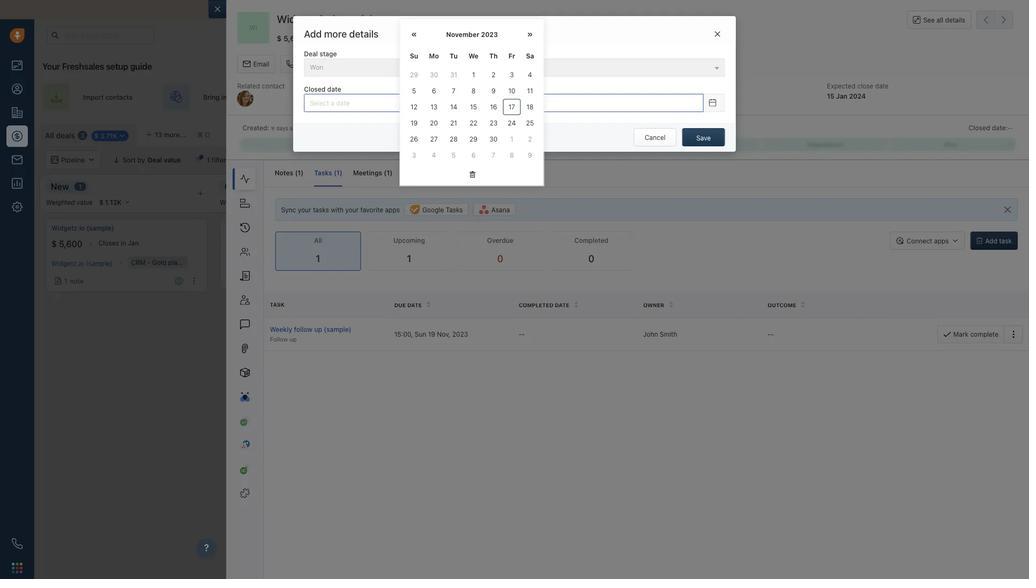 Task type: locate. For each thing, give the bounding box(es) containing it.
1 vertical spatial 7
[[492, 152, 496, 159]]

$
[[277, 34, 282, 43], [51, 239, 57, 249], [226, 239, 231, 249]]

) right meetings
[[390, 169, 393, 177]]

task left meeting button
[[395, 60, 409, 68]]

sales
[[629, 5, 647, 14], [645, 93, 661, 101], [801, 93, 817, 101], [475, 169, 491, 177]]

2 horizontal spatial all
[[314, 237, 322, 244]]

(sample) inside related account widgetz.io (sample)
[[470, 92, 498, 100]]

date inside add more details dialog
[[327, 86, 341, 93]]

8
[[472, 87, 476, 95], [510, 152, 514, 159]]

more
[[324, 28, 347, 39]]

your right with
[[345, 206, 359, 213]]

1 vertical spatial days
[[276, 125, 288, 131]]

acme up $ 100
[[226, 224, 243, 232]]

) left meetings
[[340, 169, 343, 177]]

0 horizontal spatial 5,600
[[59, 239, 82, 249]]

1 inc from the top
[[245, 224, 254, 232]]

6 down meeting button
[[432, 87, 436, 95]]

your
[[274, 5, 290, 14], [611, 5, 627, 14], [361, 93, 375, 101], [520, 93, 534, 101], [785, 93, 799, 101], [298, 206, 311, 213], [345, 206, 359, 213]]

0 horizontal spatial note
[[70, 277, 84, 285]]

2023 right nov,
[[452, 330, 468, 338]]

0 horizontal spatial team
[[376, 93, 392, 101]]

1 vertical spatial 15
[[470, 103, 477, 111]]

1 vertical spatial 30
[[490, 135, 498, 143]]

1 note for $ 5,600
[[64, 277, 84, 285]]

inc up "100"
[[245, 224, 254, 232]]

don't
[[692, 5, 710, 14]]

1 vertical spatial and
[[910, 156, 922, 164]]

2023
[[481, 30, 498, 38], [452, 330, 468, 338]]

related contact
[[237, 82, 285, 90]]

2 down "th" at the top left
[[492, 71, 496, 79]]

no
[[301, 258, 310, 266]]

follow
[[270, 336, 288, 343]]

(sample) inside weekly follow up (sample) follow up
[[324, 326, 352, 333]]

we
[[469, 52, 479, 60]]

plan
[[168, 258, 181, 266]]

scratch.
[[777, 5, 806, 14]]

date for closed date
[[327, 86, 341, 93]]

created:
[[243, 124, 269, 132]]

1 vertical spatial all
[[937, 16, 944, 24]]

acme inc (sample) link down "100"
[[226, 258, 282, 266]]

1 note
[[239, 275, 258, 283], [64, 277, 84, 285]]

0 horizontal spatial closed
[[304, 86, 326, 93]]

3 down sales activities
[[510, 71, 514, 79]]

all deal owners button
[[258, 151, 331, 169]]

add inside button
[[992, 129, 1004, 137]]

2 vertical spatial widgetz.io (sample) link
[[51, 260, 112, 267]]

contact
[[262, 82, 285, 90]]

19 inside widgetz.io (sample) "dialog"
[[428, 330, 435, 338]]

invite your team
[[342, 93, 392, 101]]

and left enable
[[408, 5, 421, 14]]

1 horizontal spatial 15
[[828, 92, 835, 100]]

ends
[[764, 32, 777, 39]]

sales inside sales owner john smith
[[631, 82, 647, 90]]

owner
[[649, 82, 667, 90]]

1 horizontal spatial jan
[[837, 92, 848, 100]]

3 right all deals link
[[80, 132, 85, 139]]

5 up 12 at the left top of the page
[[412, 87, 416, 95]]

29 down 22
[[470, 135, 478, 143]]

7 up 14
[[452, 87, 456, 95]]

november
[[447, 30, 480, 38]]

1 vertical spatial completed
[[519, 302, 554, 308]]

0 vertical spatial widgetz.io (sample)
[[277, 13, 374, 25]]

john down owner
[[644, 330, 658, 338]]

1 horizontal spatial your
[[736, 32, 749, 39]]

due
[[395, 302, 406, 308]]

sales left pipeline
[[801, 93, 817, 101]]

create up discovery
[[427, 169, 448, 177]]

add deal button
[[977, 124, 1024, 142]]

container_wx8msf4aqz5i3rn1 image
[[848, 129, 856, 137], [195, 156, 202, 164], [617, 231, 624, 239], [957, 231, 964, 239]]

settings button
[[843, 124, 889, 142]]

1 vertical spatial inc
[[245, 258, 254, 266]]

notes
[[275, 169, 293, 177]]

data
[[649, 5, 665, 14]]

import up quotas and forecasting
[[909, 129, 930, 137]]

1 horizontal spatial connect
[[907, 237, 933, 245]]

1 vertical spatial 6
[[472, 152, 476, 159]]

0 horizontal spatial --
[[519, 330, 525, 338]]

your
[[736, 32, 749, 39], [42, 61, 60, 72]]

details inside dialog
[[349, 28, 379, 39]]

widgetz.io (sample) up more
[[277, 13, 374, 25]]

have
[[712, 5, 729, 14]]

0 vertical spatial widgetz.io (sample) link
[[434, 92, 498, 100]]

13 up 20
[[431, 103, 438, 111]]

21 up 28
[[451, 119, 457, 127]]

crm
[[131, 258, 146, 266]]

your right invite
[[361, 93, 375, 101]]

4 down activities
[[528, 71, 532, 79]]

0 vertical spatial sales
[[488, 60, 505, 68]]

widgetz.io (sample) dialog
[[208, 0, 1030, 579]]

(sample) inside "link"
[[256, 224, 284, 232]]

1 acme inc (sample) link from the top
[[226, 224, 284, 233]]

deals inside button
[[932, 129, 948, 137]]

completed for completed
[[575, 237, 609, 244]]

1 horizontal spatial (
[[334, 169, 337, 177]]

2 closes from the left
[[264, 239, 285, 247]]

(sample)
[[331, 13, 374, 25], [470, 92, 498, 100], [87, 224, 114, 232], [256, 224, 284, 232], [256, 258, 282, 266], [209, 258, 236, 266], [86, 260, 112, 267], [324, 326, 352, 333]]

0 horizontal spatial 2
[[492, 71, 496, 79]]

sales activities button
[[472, 55, 555, 73], [472, 55, 550, 73]]

widgetz.io (sample) link up closes in jan
[[51, 224, 114, 233]]

jan inside expected close date 15 jan 2024
[[837, 92, 848, 100]]

owners
[[301, 156, 324, 164]]

your right set
[[785, 93, 799, 101]]

1 vertical spatial 8
[[510, 152, 514, 159]]

import deals button
[[895, 124, 954, 142]]

all for deal
[[277, 156, 284, 164]]

0 vertical spatial 30
[[430, 71, 438, 79]]

1
[[472, 71, 475, 79], [511, 135, 514, 143], [207, 156, 210, 164], [298, 169, 301, 177], [337, 169, 340, 177], [387, 169, 390, 177], [79, 183, 82, 190], [286, 183, 289, 190], [786, 183, 789, 190], [316, 253, 320, 264], [407, 253, 412, 264], [239, 275, 242, 283], [64, 277, 67, 285]]

1 vertical spatial 5,600
[[59, 239, 82, 249]]

acme inc (sample) down "100"
[[226, 258, 282, 266]]

forecasting
[[923, 156, 960, 164]]

1 horizontal spatial all
[[277, 156, 284, 164]]

0 vertical spatial smith
[[648, 92, 666, 100]]

Search your CRM... text field
[[47, 26, 154, 45]]

13 more...
[[155, 131, 186, 138]]

17
[[509, 103, 515, 111]]

1 horizontal spatial note
[[244, 275, 258, 283]]

1 horizontal spatial $ 5,600
[[277, 34, 305, 43]]

leads down the related contact
[[255, 93, 271, 101]]

0 horizontal spatial days
[[276, 125, 288, 131]]

0 horizontal spatial 6
[[432, 87, 436, 95]]

0 vertical spatial 5
[[412, 87, 416, 95]]

1 vertical spatial acme inc (sample) link
[[226, 258, 282, 266]]

widgetz.io (sample)
[[277, 13, 374, 25], [51, 224, 114, 232], [51, 260, 112, 267]]

1 ) from the left
[[301, 169, 304, 177]]

5,600 up deal
[[284, 34, 305, 43]]

2 vertical spatial up
[[290, 336, 297, 343]]

so
[[667, 5, 675, 14]]

apps left add task 'button'
[[935, 237, 949, 245]]

1 horizontal spatial $
[[226, 239, 231, 249]]

0 vertical spatial john
[[631, 92, 646, 100]]

( right notes
[[295, 169, 298, 177]]

0 horizontal spatial 30
[[430, 71, 438, 79]]

details inside button
[[946, 16, 966, 24]]

all deals link
[[45, 130, 75, 141]]

5,600
[[284, 34, 305, 43], [59, 239, 82, 249]]

2 acme inc (sample) link from the top
[[226, 258, 282, 266]]

0 vertical spatial import
[[575, 5, 599, 14]]

widgetz.io (sample) link down closes in jan
[[51, 260, 112, 267]]

2 vertical spatial 9
[[528, 152, 532, 159]]

inc down "100"
[[245, 258, 254, 266]]

2 acme inc (sample) from the top
[[226, 258, 282, 266]]

your inside "invite your team" link
[[361, 93, 375, 101]]

2 -- from the left
[[768, 330, 774, 338]]

13 for 13
[[431, 103, 438, 111]]

deals up forecasting
[[932, 129, 948, 137]]

0 vertical spatial closed
[[304, 86, 326, 93]]

all inside button
[[277, 156, 284, 164]]

up right follow
[[314, 326, 322, 333]]

9 up 16 on the top
[[492, 87, 496, 95]]

2
[[492, 71, 496, 79], [528, 135, 532, 143]]

1 horizontal spatial all
[[937, 16, 944, 24]]

1 horizontal spatial 2023
[[481, 30, 498, 38]]

up down follow
[[290, 336, 297, 343]]

0 vertical spatial acme
[[226, 224, 243, 232]]

-- down outcome
[[768, 330, 774, 338]]

1 vertical spatial 29
[[470, 135, 478, 143]]

jan down expected
[[837, 92, 848, 100]]

1 vertical spatial $ 5,600
[[51, 239, 82, 249]]

(sample) up 16 on the top
[[470, 92, 498, 100]]

call
[[297, 60, 308, 68]]

sales for sales activities
[[488, 60, 505, 68]]

1 horizontal spatial team
[[536, 93, 551, 101]]

2 horizontal spatial 3
[[510, 71, 514, 79]]

closes in jan
[[99, 239, 139, 247]]

Search field
[[972, 151, 1025, 169]]

closed down call
[[304, 86, 326, 93]]

$ 5,600 inside widgetz.io (sample) "dialog"
[[277, 34, 305, 43]]

0 horizontal spatial 7
[[452, 87, 456, 95]]

1 horizontal spatial --
[[768, 330, 774, 338]]

11
[[527, 87, 533, 95]]

jan up crm
[[128, 239, 139, 247]]

related inside related account widgetz.io (sample)
[[434, 82, 457, 90]]

1 related from the left
[[237, 82, 260, 90]]

2 ( from the left
[[334, 169, 337, 177]]

28
[[450, 135, 458, 143]]

0 vertical spatial create
[[622, 93, 643, 101]]

sales down "th" at the top left
[[488, 60, 505, 68]]

add inside dialog
[[304, 28, 322, 39]]

deals
[[932, 129, 948, 137], [56, 131, 75, 140]]

closes
[[99, 239, 119, 247], [264, 239, 285, 247]]

create for create sales sequence
[[622, 93, 643, 101]]

sync your tasks with your favorite apps
[[281, 206, 400, 213]]

1 closes from the left
[[99, 239, 119, 247]]

13 for 13 more...
[[155, 131, 162, 138]]

gold
[[152, 258, 166, 266]]

(sample) right follow
[[324, 326, 352, 333]]

details right more
[[349, 28, 379, 39]]

all right see on the top right
[[937, 16, 944, 24]]

1 leads from the left
[[255, 93, 271, 101]]

google tasks
[[423, 206, 463, 213]]

1 horizontal spatial 29
[[470, 135, 478, 143]]

import inside button
[[909, 129, 930, 137]]

add more details dialog
[[293, 16, 736, 152]]

smith
[[648, 92, 666, 100], [660, 330, 678, 338]]

widgetz.io (sample) link down account
[[434, 92, 498, 100]]

details right see on the top right
[[946, 16, 966, 24]]

0 vertical spatial days
[[794, 32, 807, 39]]

note for $ 5,600
[[70, 277, 84, 285]]

(sample) up the closes in nov
[[256, 224, 284, 232]]

all inside button
[[937, 16, 944, 24]]

0 horizontal spatial your
[[42, 61, 60, 72]]

24
[[508, 119, 516, 127]]

1 horizontal spatial 5,600
[[284, 34, 305, 43]]

1 vertical spatial closed
[[969, 124, 991, 132]]

13 inside button
[[155, 131, 162, 138]]

all for deals
[[45, 131, 54, 140]]

import
[[575, 5, 599, 14], [83, 93, 104, 101], [909, 129, 930, 137]]

19 right sun
[[428, 330, 435, 338]]

freshworks switcher image
[[12, 563, 23, 573]]

sales for sales owner john smith
[[631, 82, 647, 90]]

-
[[1008, 125, 1011, 131], [1011, 125, 1014, 131], [147, 258, 150, 266], [519, 330, 522, 338], [522, 330, 525, 338], [768, 330, 771, 338], [771, 330, 774, 338]]

2 ) from the left
[[340, 169, 343, 177]]

import right conversations. on the right top of page
[[575, 5, 599, 14]]

1 horizontal spatial task
[[395, 60, 409, 68]]

settings
[[858, 129, 884, 137]]

no products
[[301, 258, 338, 266]]

sales activities
[[488, 60, 534, 68]]

1 horizontal spatial deals
[[932, 129, 948, 137]]

9 down the 25
[[528, 152, 532, 159]]

bring in website leads
[[203, 93, 271, 101]]

details
[[946, 16, 966, 24], [349, 28, 379, 39]]

connect inside widgetz.io (sample) "dialog"
[[907, 237, 933, 245]]

2023 up "th" at the top left
[[481, 30, 498, 38]]

closed left "date:"
[[969, 124, 991, 132]]

30 down 23
[[490, 135, 498, 143]]

$ for qualification
[[226, 239, 231, 249]]

and right quotas
[[910, 156, 922, 164]]

container_wx8msf4aqz5i3rn1 image
[[395, 93, 403, 101], [265, 156, 272, 164], [876, 156, 883, 164], [451, 231, 459, 239], [228, 275, 236, 283], [54, 277, 62, 285]]

days down 'scratch.'
[[794, 32, 807, 39]]

widgetz.io (sample) up closes in jan
[[51, 224, 114, 232]]

( right meetings
[[384, 169, 387, 177]]

sales left activity
[[475, 169, 491, 177]]

tasks down owners
[[314, 169, 332, 177]]

0 horizontal spatial completed
[[519, 302, 554, 308]]

0 horizontal spatial related
[[237, 82, 260, 90]]

to up 17
[[512, 93, 519, 101]]

( for tasks
[[334, 169, 337, 177]]

email button
[[237, 55, 275, 73]]

quotas
[[886, 156, 908, 164]]

1 horizontal spatial tasks
[[446, 206, 463, 213]]

related
[[237, 82, 260, 90], [434, 82, 457, 90]]

2 vertical spatial widgetz.io (sample)
[[51, 260, 112, 267]]

15 down expected
[[828, 92, 835, 100]]

meeting button
[[420, 55, 467, 73]]

(sample) up add more details
[[331, 13, 374, 25]]

1 note for $ 100
[[239, 275, 258, 283]]

tasks inside google tasks button
[[446, 206, 463, 213]]

created: 9 days ago
[[243, 124, 299, 132]]

1 vertical spatial widgetz.io (sample)
[[51, 224, 114, 232]]

task up weekly
[[270, 301, 285, 308]]

2 related from the left
[[434, 82, 457, 90]]

sales down owner
[[645, 93, 661, 101]]

deals down import contacts link
[[56, 131, 75, 140]]

your inside the set up your sales pipeline link
[[785, 93, 799, 101]]

container_wx8msf4aqz5i3rn1 image inside all deal owners button
[[265, 156, 272, 164]]

meetings ( 1 )
[[353, 169, 393, 177]]

15 inside expected close date 15 jan 2024
[[828, 92, 835, 100]]

john
[[631, 92, 646, 100], [644, 330, 658, 338]]

previous month image
[[411, 31, 417, 38]]

-- down completed date
[[519, 330, 525, 338]]

widgetz.io (sample) down closes in jan
[[51, 260, 112, 267]]

1 vertical spatial 3
[[80, 132, 85, 139]]

set
[[763, 93, 774, 101]]

up
[[776, 93, 783, 101], [314, 326, 322, 333], [290, 336, 297, 343]]

all up the new
[[45, 131, 54, 140]]

more...
[[164, 131, 186, 138]]

closed
[[304, 86, 326, 93], [969, 124, 991, 132]]

details for see all details
[[946, 16, 966, 24]]

3 down 26
[[412, 152, 416, 159]]

7
[[452, 87, 456, 95], [492, 152, 496, 159]]

0 horizontal spatial 13
[[155, 131, 162, 138]]

2 horizontal spatial $
[[277, 34, 282, 43]]

1 horizontal spatial create
[[622, 93, 643, 101]]

$ 5,600 up deal
[[277, 34, 305, 43]]

0 vertical spatial 3
[[510, 71, 514, 79]]

13 left more...
[[155, 131, 162, 138]]

fr
[[509, 52, 515, 60]]

create inside widgetz.io (sample) "dialog"
[[427, 169, 448, 177]]

0 vertical spatial acme inc (sample) link
[[226, 224, 284, 233]]

related account widgetz.io (sample)
[[434, 82, 498, 100]]

1 vertical spatial task
[[270, 301, 285, 308]]

john inside sales owner john smith
[[631, 92, 646, 100]]

sales inside widgetz.io (sample) "dialog"
[[475, 169, 491, 177]]

1 horizontal spatial completed
[[575, 237, 609, 244]]

( for notes
[[295, 169, 298, 177]]

$ for new
[[51, 239, 57, 249]]

tasks right google
[[446, 206, 463, 213]]

0 vertical spatial 29
[[410, 71, 418, 79]]

in for bring in website leads
[[222, 93, 227, 101]]

cancel
[[645, 134, 666, 141]]

your left trial
[[736, 32, 749, 39]]

apps right favorite at the top of page
[[385, 206, 400, 213]]

1 horizontal spatial 6
[[472, 152, 476, 159]]

your up 18
[[520, 93, 534, 101]]

16
[[490, 103, 497, 111]]

closed inside add more details dialog
[[304, 86, 326, 93]]

1 horizontal spatial details
[[946, 16, 966, 24]]

all inside widgetz.io (sample) "dialog"
[[314, 237, 322, 244]]

connect apps
[[907, 237, 949, 245]]

john left sequence
[[631, 92, 646, 100]]

add inside 'button'
[[986, 237, 998, 245]]

4 down the 27
[[432, 152, 436, 159]]

0 vertical spatial task
[[395, 60, 409, 68]]

discovery
[[398, 181, 438, 191]]

closed inside widgetz.io (sample) "dialog"
[[969, 124, 991, 132]]

0 vertical spatial 21
[[786, 32, 792, 39]]

all right nov on the top of the page
[[314, 237, 322, 244]]

1 ( from the left
[[295, 169, 298, 177]]

0 horizontal spatial $
[[51, 239, 57, 249]]

acme inc (sample) link up "100"
[[226, 224, 284, 233]]

5 down 28
[[452, 152, 456, 159]]

acme down $ 100
[[226, 258, 243, 266]]

2 horizontal spatial 9
[[528, 152, 532, 159]]

john smith
[[644, 330, 678, 338]]

date for due date
[[408, 302, 422, 308]]

19 up 26
[[411, 119, 418, 127]]

0 horizontal spatial 3
[[80, 132, 85, 139]]

date:
[[993, 124, 1008, 132]]

0 vertical spatial 8
[[472, 87, 476, 95]]

) for notes ( 1 )
[[301, 169, 304, 177]]

21 right ends
[[786, 32, 792, 39]]

create left sequence
[[622, 93, 643, 101]]

import left contacts
[[83, 93, 104, 101]]

widgetz.io (sample) inside "dialog"
[[277, 13, 374, 25]]

trial
[[751, 32, 762, 39]]

container_wx8msf4aqz5i3rn1 image inside "invite your team" link
[[395, 93, 403, 101]]

1 horizontal spatial 9
[[492, 87, 496, 95]]

1 horizontal spatial apps
[[935, 237, 949, 245]]

next month image
[[527, 31, 533, 38]]

1 vertical spatial all
[[277, 156, 284, 164]]

25
[[526, 119, 534, 127]]

(sample) down $ 100
[[209, 258, 236, 266]]

0 horizontal spatial (
[[295, 169, 298, 177]]

0 for discovery
[[448, 183, 452, 190]]

2 horizontal spatial )
[[390, 169, 393, 177]]

leads up 16 on the top
[[494, 93, 511, 101]]

team right invite
[[376, 93, 392, 101]]

your left data
[[611, 5, 627, 14]]

3 ( from the left
[[384, 169, 387, 177]]

0 vertical spatial 5,600
[[284, 34, 305, 43]]

days inside created: 9 days ago
[[276, 125, 288, 131]]

0 for demo
[[597, 183, 601, 190]]

0
[[448, 183, 452, 190], [597, 183, 601, 190], [931, 183, 936, 190], [498, 253, 504, 264], [589, 253, 595, 264]]

stage
[[320, 50, 337, 58]]

21
[[786, 32, 792, 39], [451, 119, 457, 127]]

task
[[395, 60, 409, 68], [270, 301, 285, 308]]

inc
[[245, 224, 254, 232], [245, 258, 254, 266]]

2024
[[850, 92, 866, 100]]

29 down su
[[410, 71, 418, 79]]

3 ) from the left
[[390, 169, 393, 177]]

( left meetings
[[334, 169, 337, 177]]

$ inside widgetz.io (sample) "dialog"
[[277, 34, 282, 43]]

days left ago
[[276, 125, 288, 131]]

nov
[[294, 239, 306, 247]]

sales left data
[[629, 5, 647, 14]]

0 horizontal spatial 19
[[411, 119, 418, 127]]



Task type: vqa. For each thing, say whether or not it's contained in the screenshot.
Jane within the Scheduled a meeting later with Jane to discuss the requirements
no



Task type: describe. For each thing, give the bounding box(es) containing it.
2 inc from the top
[[245, 258, 254, 266]]

new
[[51, 181, 69, 191]]

1 horizontal spatial days
[[794, 32, 807, 39]]

add task button
[[971, 232, 1018, 250]]

create custom sales activity
[[427, 169, 516, 177]]

0 horizontal spatial to
[[321, 5, 328, 14]]

0 horizontal spatial 4
[[432, 152, 436, 159]]

november 2023
[[447, 30, 498, 38]]

add deal inside button
[[992, 129, 1019, 137]]

1 vertical spatial up
[[314, 326, 322, 333]]

enable
[[423, 5, 447, 14]]

completed date
[[519, 302, 570, 308]]

0 horizontal spatial 8
[[472, 87, 476, 95]]

close image
[[1014, 7, 1019, 12]]

1 vertical spatial smith
[[660, 330, 678, 338]]

0 vertical spatial 9
[[492, 87, 496, 95]]

quotas and forecasting
[[886, 156, 960, 164]]

products
[[311, 258, 338, 266]]

closed for closed date: --
[[969, 124, 991, 132]]

meetings
[[353, 169, 382, 177]]

save button
[[683, 128, 725, 147]]

outcome
[[768, 302, 797, 308]]

your for your freshsales setup guide
[[42, 61, 60, 72]]

due date
[[395, 302, 422, 308]]

1 team from the left
[[376, 93, 392, 101]]

asana button
[[473, 203, 516, 216]]

email
[[501, 5, 520, 14]]

account
[[459, 82, 483, 90]]

1 vertical spatial 21
[[451, 119, 457, 127]]

of
[[491, 5, 499, 14]]

mailbox
[[292, 5, 319, 14]]

import for import contacts
[[83, 93, 104, 101]]

0 horizontal spatial 5
[[412, 87, 416, 95]]

1 inside button
[[207, 156, 210, 164]]

1 filter applied button
[[188, 151, 258, 169]]

negotiation
[[729, 181, 777, 191]]

Select a date text field
[[304, 94, 704, 112]]

0 horizontal spatial task
[[270, 301, 285, 308]]

bring in website leads link
[[163, 84, 291, 110]]

related for related contact
[[237, 82, 260, 90]]

1 horizontal spatial 30
[[490, 135, 498, 143]]

activities
[[507, 60, 534, 68]]

custom
[[449, 169, 473, 177]]

details for add more details
[[349, 28, 379, 39]]

your inside route leads to your team link
[[520, 93, 534, 101]]

0 vertical spatial 7
[[452, 87, 456, 95]]

1 vertical spatial apps
[[935, 237, 949, 245]]

sa
[[526, 52, 534, 60]]

0 horizontal spatial all
[[601, 5, 609, 14]]

0 vertical spatial up
[[776, 93, 783, 101]]

mark complete button
[[938, 325, 1004, 343]]

tasks
[[313, 206, 329, 213]]

overdue
[[487, 237, 514, 244]]

cancel button
[[634, 128, 677, 147]]

see
[[924, 16, 935, 24]]

deals for all
[[56, 131, 75, 140]]

completed for completed date
[[519, 302, 554, 308]]

1 horizontal spatial and
[[910, 156, 922, 164]]

deliverability
[[361, 5, 406, 14]]

weekly follow up (sample) follow up
[[270, 326, 352, 343]]

follow
[[294, 326, 313, 333]]

2023 inside widgetz.io (sample) "dialog"
[[452, 330, 468, 338]]

ago
[[290, 125, 299, 131]]

) for meetings ( 1 )
[[390, 169, 393, 177]]

1 vertical spatial john
[[644, 330, 658, 338]]

2 team from the left
[[536, 93, 551, 101]]

closed for closed date
[[304, 86, 326, 93]]

20
[[430, 119, 438, 127]]

all deals 3
[[45, 131, 85, 140]]

2 acme from the top
[[226, 258, 243, 266]]

⌘ o
[[197, 131, 210, 138]]

your left "mailbox"
[[274, 5, 290, 14]]

import deals group
[[895, 124, 972, 142]]

import all your sales data link
[[575, 5, 667, 14]]

import deals
[[909, 129, 948, 137]]

0 vertical spatial 19
[[411, 119, 418, 127]]

crm - gold plan monthly (sample)
[[131, 258, 236, 266]]

won
[[904, 181, 922, 191]]

tasks ( 1 )
[[314, 169, 343, 177]]

widgetz.io inside related account widgetz.io (sample)
[[434, 92, 468, 100]]

weekly follow up (sample) link
[[270, 325, 384, 334]]

your right sync
[[298, 206, 311, 213]]

import for import deals
[[909, 129, 930, 137]]

1 -- from the left
[[519, 330, 525, 338]]

th
[[490, 52, 498, 60]]

inc inside "link"
[[245, 224, 254, 232]]

26
[[410, 135, 418, 143]]

(sample) up closes in jan
[[87, 224, 114, 232]]

date for completed date
[[555, 302, 570, 308]]

$ 100
[[226, 239, 248, 249]]

sequence
[[662, 93, 693, 101]]

container_wx8msf4aqz5i3rn1 image inside settings popup button
[[848, 129, 856, 137]]

0 horizontal spatial 29
[[410, 71, 418, 79]]

1 horizontal spatial 7
[[492, 152, 496, 159]]

asana
[[492, 206, 510, 213]]

0 horizontal spatial up
[[290, 336, 297, 343]]

phone image
[[12, 538, 23, 549]]

⌘
[[197, 131, 203, 138]]

deals for import
[[932, 129, 948, 137]]

expected
[[828, 82, 856, 90]]

see all details
[[924, 16, 966, 24]]

2 vertical spatial 3
[[412, 152, 416, 159]]

tu
[[450, 52, 458, 60]]

9 inside created: 9 days ago
[[271, 125, 275, 131]]

(sample) down the closes in nov
[[256, 258, 282, 266]]

( for meetings
[[384, 169, 387, 177]]

0 horizontal spatial $ 5,600
[[51, 239, 82, 249]]

1 horizontal spatial 21
[[786, 32, 792, 39]]

1 acme from the top
[[226, 224, 243, 232]]

date inside expected close date 15 jan 2024
[[876, 82, 889, 90]]

freshsales
[[62, 61, 104, 72]]

15:00,
[[395, 330, 413, 338]]

1 horizontal spatial 5
[[452, 152, 456, 159]]

smith inside sales owner john smith
[[648, 92, 666, 100]]

committed
[[317, 35, 351, 43]]

phone element
[[6, 533, 28, 555]]

your for your trial ends in 21 days
[[736, 32, 749, 39]]

0 vertical spatial 4
[[528, 71, 532, 79]]

create sales sequence
[[622, 93, 693, 101]]

1 vertical spatial jan
[[128, 239, 139, 247]]

in for closes in nov
[[286, 239, 292, 247]]

1 vertical spatial widgetz.io (sample) link
[[51, 224, 114, 233]]

container_wx8msf4aqz5i3rn1 image inside 1 filter applied button
[[195, 156, 202, 164]]

connect for connect apps
[[907, 237, 933, 245]]

closes for $ 100
[[264, 239, 285, 247]]

2 leads from the left
[[494, 93, 511, 101]]

closes for $ 5,600
[[99, 239, 119, 247]]

sales owner john smith
[[631, 82, 667, 100]]

note for $ 100
[[244, 275, 258, 283]]

22
[[470, 119, 478, 127]]

all deal owners
[[277, 156, 324, 164]]

create sales sequence link
[[581, 84, 712, 110]]

1 horizontal spatial to
[[512, 93, 519, 101]]

complete
[[971, 331, 999, 338]]

3 inside all deals 3
[[80, 132, 85, 139]]

from
[[759, 5, 775, 14]]

1 vertical spatial 2
[[528, 135, 532, 143]]

2 horizontal spatial to
[[731, 5, 738, 14]]

create for create custom sales activity
[[427, 169, 448, 177]]

0 horizontal spatial and
[[408, 5, 421, 14]]

0 vertical spatial 6
[[432, 87, 436, 95]]

0 vertical spatial 2023
[[481, 30, 498, 38]]

(sample) down closes in jan
[[86, 260, 112, 267]]

0 horizontal spatial apps
[[385, 206, 400, 213]]

connect for connect your mailbox to improve deliverability and enable 2-way sync of email conversations. import all your sales data so you don't have to start from scratch.
[[242, 5, 272, 14]]

connect your mailbox link
[[242, 5, 321, 14]]

route leads to your team
[[474, 93, 551, 101]]

23
[[490, 119, 498, 127]]

mo
[[429, 52, 439, 60]]

14
[[450, 103, 458, 111]]

set up your sales pipeline link
[[723, 84, 862, 110]]

1 acme inc (sample) from the top
[[226, 224, 284, 232]]

sun
[[415, 330, 427, 338]]

container_wx8msf4aqz5i3rn1 image inside quotas and forecasting link
[[876, 156, 883, 164]]

task inside button
[[395, 60, 409, 68]]

) for tasks ( 1 )
[[340, 169, 343, 177]]

related for related account widgetz.io (sample)
[[434, 82, 457, 90]]

google tasks button
[[404, 203, 469, 216]]

27
[[430, 135, 438, 143]]

closes in nov
[[264, 239, 306, 247]]

import contacts
[[83, 93, 133, 101]]

10
[[509, 87, 516, 95]]

5,600 inside widgetz.io (sample) "dialog"
[[284, 34, 305, 43]]

in for closes in jan
[[121, 239, 126, 247]]

qualification
[[225, 181, 276, 191]]

notes ( 1 )
[[275, 169, 304, 177]]

o
[[205, 131, 210, 138]]

add task
[[986, 237, 1013, 245]]

0 horizontal spatial tasks
[[314, 169, 332, 177]]

close
[[858, 82, 874, 90]]

0 for won
[[931, 183, 936, 190]]



